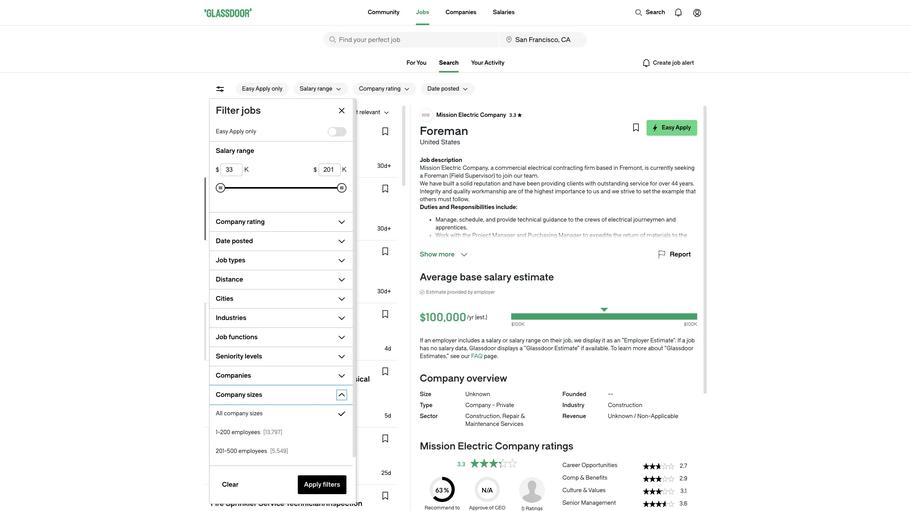 Task type: describe. For each thing, give the bounding box(es) containing it.
outstanding
[[598, 181, 629, 187]]

only inside button
[[272, 86, 283, 92]]

company ratings element
[[420, 477, 555, 512]]

seeking
[[675, 165, 695, 172]]

status for senior management
[[644, 501, 675, 508]]

private
[[497, 402, 515, 409]]

as inside manage, schedule, and provide technical guidance to the crews of electrical journeymen and apprentices. work with the project manager and purchasing manager to expedite the return of materials to the warehouse as phases of the job are completed.
[[466, 240, 472, 247]]

construction
[[608, 402, 643, 409]]

we inside job description mission electric company, a commercial electrical contracting firm based in fremont, is currently seeking a foreman (field supervisor) to join our team. we have built a solid reputation and have been providing clients with outstanding service for over 44 years. integrity and quality workmanship are of the highest importance to us and we strive to set the example that others must follow. duties and responsibilities include:
[[612, 188, 620, 195]]

1 horizontal spatial mission electric company logo image
[[421, 109, 433, 122]]

$25.00
[[234, 463, 252, 470]]

mission inside jobs list element
[[227, 187, 248, 194]]

3.6 inside the easterseals northern california 3.6 ★
[[315, 251, 321, 256]]

purchasing
[[528, 232, 558, 239]]

1 horizontal spatial inc.
[[313, 127, 323, 134]]

the down for
[[653, 188, 661, 195]]

commercial
[[495, 165, 527, 172]]

44
[[672, 181, 678, 187]]

to left us
[[587, 188, 592, 195]]

1 horizontal spatial jobs
[[280, 109, 291, 116]]

job description mission electric company, a commercial electrical contracting firm based in fremont, is currently seeking a foreman (field supervisor) to join our team. we have built a solid reputation and have been providing clients with outstanding service for over 44 years. integrity and quality workmanship are of the highest importance to us and we strive to set the example that others must follow. duties and responsibilities include:
[[420, 157, 696, 211]]

1 vertical spatial salary
[[216, 147, 235, 155]]

supervisor)
[[465, 173, 495, 179]]

0 horizontal spatial jobs
[[242, 105, 261, 116]]

show more
[[420, 251, 455, 258]]

seniority
[[216, 353, 243, 360]]

electric down maintenance
[[458, 441, 493, 452]]

unknown / non-applicable
[[608, 413, 679, 420]]

- inside brisbane, ca $20.00 - $25.00 per hour (employer est.)
[[230, 463, 233, 470]]

5000
[[229, 486, 243, 493]]

companies for companies link
[[446, 9, 477, 16]]

Search location field
[[500, 32, 587, 48]]

2 if from the left
[[678, 338, 681, 344]]

currently
[[651, 165, 674, 172]]

job inside if an employer includes a salary or salary range on their job, we display it as an "employer estimate".  if a job has no salary data, glassdoor displays a "glassdoor estimate" if available.  to learn more about "glassdoor estimates," see our
[[687, 338, 695, 344]]

provide
[[497, 217, 517, 223]]

burlingame, ca $97k - $107k easy apply
[[211, 272, 252, 296]]

ca up 'physical'
[[270, 109, 278, 116]]

services inside construction, repair & maintenance services
[[501, 421, 524, 428]]

been
[[527, 181, 540, 187]]

date for date posted dropdown button to the left
[[216, 238, 231, 245]]

company inside company sizes popup button
[[216, 391, 246, 399]]

san for orthocare
[[211, 146, 221, 153]]

company overview
[[420, 373, 508, 384]]

& inside construction, repair & maintenance services
[[521, 413, 525, 420]]

project
[[473, 232, 491, 239]]

ratings
[[542, 441, 574, 452]]

201-500 employees [5,549]
[[216, 448, 288, 455]]

job for job types
[[216, 257, 227, 264]]

5d
[[385, 413, 391, 420]]

employees for 201-500 employees
[[239, 448, 267, 455]]

united inside the foreman united states
[[420, 139, 440, 146]]

community
[[368, 9, 400, 16]]

estimates,"
[[420, 353, 449, 360]]

providing
[[542, 181, 566, 187]]

responsibilities
[[451, 204, 495, 211]]

$135.00
[[234, 406, 253, 413]]

mission down sector
[[420, 441, 456, 452]]

--
[[608, 391, 614, 398]]

a up glassdoor
[[482, 338, 485, 344]]

easy apply only element
[[328, 127, 347, 137]]

for you
[[407, 60, 427, 66]]

job,
[[564, 338, 573, 344]]

ca inside the san francisco, ca $90k (employer est.)
[[251, 329, 259, 336]]

estimate".
[[651, 338, 677, 344]]

2.7
[[680, 463, 688, 470]]

(employer inside san francisco, ca $70.00 - $135.00 per hour (employer est.) easy apply
[[280, 406, 306, 413]]

approve
[[469, 506, 488, 511]]

0 horizontal spatial date posted button
[[210, 235, 334, 248]]

reputation
[[474, 181, 501, 187]]

salary up see
[[439, 346, 454, 352]]

1 horizontal spatial mission electric company 3.3 ★
[[437, 112, 522, 119]]

provided
[[448, 290, 467, 295]]

orthocare
[[211, 127, 239, 134]]

see
[[451, 353, 460, 360]]

francisco, for meridian
[[223, 397, 250, 403]]

status down mission electric company ratings
[[470, 459, 518, 468]]

rating for company rating dropdown button
[[386, 86, 401, 92]]

1 have from the left
[[430, 181, 442, 187]]

company inside company rating popup button
[[216, 218, 246, 226]]

0 horizontal spatial range
[[237, 147, 254, 155]]

& for culture
[[584, 488, 588, 494]]

we inside if an employer includes a salary or salary range on their job, we display it as an "employer estimate".  if a job has no salary data, glassdoor displays a "glassdoor estimate" if available.  to learn more about "glassdoor estimates," see our
[[574, 338, 582, 344]]

0 horizontal spatial posted
[[232, 238, 253, 245]]

physical
[[265, 127, 288, 134]]

$70.00
[[211, 406, 228, 413]]

all company sizes button
[[210, 405, 353, 424]]

faq
[[471, 353, 483, 360]]

1 if from the left
[[420, 338, 423, 344]]

a up the we
[[420, 173, 423, 179]]

search button
[[631, 5, 669, 20]]

homeassist
[[211, 310, 244, 317]]

[13,797]
[[264, 430, 283, 436]]

size
[[420, 391, 432, 398]]

we
[[420, 181, 428, 187]]

company inside jobs list element
[[271, 187, 297, 194]]

none field search location
[[500, 32, 587, 48]]

sizes inside all company sizes button
[[250, 411, 263, 417]]

apply inside san francisco, ca $70.00 - $135.00 per hour (employer est.) easy apply
[[229, 415, 241, 421]]

2 slider from the left
[[337, 183, 347, 193]]

page.
[[484, 353, 499, 360]]

30d+ for easterseals northern california
[[378, 289, 391, 295]]

1 30d+ from the top
[[378, 163, 391, 170]]

to left the join
[[497, 173, 502, 179]]

work/life balance 2.4 stars out of 5 element
[[563, 509, 698, 512]]

salary inside dropdown button
[[300, 86, 316, 92]]

1 "glassdoor from the left
[[524, 346, 553, 352]]

francisco, up sports
[[242, 109, 269, 116]]

open filter menu image
[[216, 84, 225, 94]]

style
[[215, 435, 229, 441]]

status for culture & values
[[644, 489, 675, 495]]

per inside san francisco, ca $70.00 - $135.00 per hour (employer est.) easy apply
[[255, 406, 264, 413]]

estimate"
[[555, 346, 580, 352]]

3.6 inside company rating trends element
[[680, 501, 688, 508]]

repair
[[503, 413, 520, 420]]

learn
[[619, 346, 632, 352]]

salary range inside dropdown button
[[300, 86, 333, 92]]

senior
[[563, 500, 580, 507]]

and down the join
[[502, 181, 512, 187]]

- inside burlingame, ca $97k - $107k easy apply
[[225, 282, 228, 288]]

salary right or
[[510, 338, 525, 344]]

no
[[431, 346, 438, 352]]

of right return
[[641, 232, 646, 239]]

0 horizontal spatial salary range
[[216, 147, 254, 155]]

company inside company rating dropdown button
[[359, 86, 385, 92]]

none field search keyword
[[324, 32, 499, 48]]

0 vertical spatial 3.3
[[510, 113, 517, 118]]

unknown for unknown
[[466, 391, 491, 398]]

warehouse
[[436, 240, 465, 247]]

job inside manage, schedule, and provide technical guidance to the crews of electrical journeymen and apprentices. work with the project manager and purchasing manager to expedite the return of materials to the warehouse as phases of the job are completed.
[[510, 240, 518, 247]]

others
[[420, 196, 437, 203]]

2.9
[[680, 476, 688, 483]]

set
[[643, 188, 651, 195]]

1 $ from the left
[[216, 166, 219, 174]]

more inside 'dropdown button'
[[439, 251, 455, 258]]

if an employer includes a salary or salary range on their job, we display it as an "employer estimate".  if a job has no salary data, glassdoor displays a "glassdoor estimate" if available.  to learn more about "glassdoor estimates," see our
[[420, 338, 695, 360]]

has
[[420, 346, 429, 352]]

mission electric company logo image inside jobs list element
[[211, 185, 224, 197]]

types
[[229, 257, 246, 264]]

orthocare & sports physical therapy, inc.
[[211, 127, 323, 134]]

example
[[662, 188, 685, 195]]

25d
[[382, 470, 391, 477]]

the left return
[[614, 232, 622, 239]]

est.) inside the san francisco, ca $90k (employer est.)
[[254, 339, 265, 346]]

0 vertical spatial employer
[[474, 290, 495, 295]]

a right estimate".
[[683, 338, 686, 344]]

company rating button
[[210, 216, 334, 229]]

salary range button
[[294, 83, 333, 95]]

mission up the foreman united states
[[437, 112, 457, 119]]

levels
[[245, 353, 262, 360]]

home for homeassist
[[245, 310, 261, 317]]

faq page.
[[471, 353, 499, 360]]

opportunities
[[582, 463, 618, 469]]

burlingame,
[[211, 272, 243, 279]]

unknown for unknown / non-applicable
[[608, 413, 633, 420]]

united inside the united states $100k (employer est.)
[[211, 209, 228, 216]]

jobs link
[[416, 0, 429, 25]]

a right the displays
[[520, 346, 523, 352]]

electric up the foreman united states
[[459, 112, 479, 119]]

0 vertical spatial date posted button
[[421, 83, 460, 95]]

hour inside san francisco, ca per hour easy apply
[[240, 156, 254, 163]]

completed.
[[529, 240, 559, 247]]

0 horizontal spatial search
[[439, 60, 459, 66]]

it
[[603, 338, 606, 344]]

and right us
[[601, 188, 611, 195]]

2 manager from the left
[[559, 232, 582, 239]]

with inside job description mission electric company, a commercial electrical contracting firm based in fremont, is currently seeking a foreman (field supervisor) to join our team. we have built a solid reputation and have been providing clients with outstanding service for over 44 years. integrity and quality workmanship are of the highest importance to us and we strive to set the example that others must follow. duties and responsibilities include:
[[586, 181, 596, 187]]

companies for companies 'popup button'
[[216, 372, 251, 380]]

culture & values 3.1 stars out of 5 element
[[563, 484, 698, 497]]

0 vertical spatial foreman
[[420, 125, 469, 138]]

distance button
[[210, 274, 334, 286]]

salaries
[[493, 9, 515, 16]]

30d+ for mission electric company
[[378, 226, 391, 232]]

4d
[[385, 346, 391, 353]]

easy apply button
[[647, 120, 698, 136]]

to inside recommend to
[[456, 506, 460, 511]]

your
[[472, 60, 484, 66]]

easy apply for 4d
[[217, 348, 241, 354]]

and down must
[[439, 204, 450, 211]]

approve of ceo
[[469, 506, 506, 511]]

range inside the salary range dropdown button
[[318, 86, 333, 92]]

mission inside job description mission electric company, a commercial electrical contracting firm based in fremont, is currently seeking a foreman (field supervisor) to join our team. we have built a solid reputation and have been providing clients with outstanding service for over 44 years. integrity and quality workmanship are of the highest importance to us and we strive to set the example that others must follow. duties and responsibilities include:
[[420, 165, 440, 172]]

home for meridian
[[236, 368, 252, 374]]

career opportunities
[[563, 463, 618, 469]]

of right crews
[[602, 217, 607, 223]]

employees for 1-200 employees
[[232, 430, 260, 436]]

★ for burlingame, ca $97k - $107k easy apply
[[323, 251, 327, 256]]

the down been
[[525, 188, 533, 195]]

health for homeassist home health services
[[263, 310, 281, 317]]

san francisco, ca per hour easy apply
[[211, 146, 259, 171]]

average base salary estimate
[[420, 272, 554, 283]]

the up report
[[679, 232, 688, 239]]

0 vertical spatial ★
[[518, 113, 522, 118]]

apply inside burlingame, ca $97k - $107k easy apply
[[229, 291, 241, 296]]

per inside san francisco, ca per hour easy apply
[[230, 156, 239, 163]]

employees inside button
[[244, 486, 273, 493]]

status for career opportunities
[[644, 464, 675, 470]]

search inside the 'search' button
[[646, 9, 666, 16]]

most relevant
[[345, 109, 380, 116]]

est.) inside the united states $100k (employer est.)
[[256, 219, 267, 225]]

hour inside san francisco, ca $70.00 - $135.00 per hour (employer est.) easy apply
[[265, 406, 278, 413]]

a down (field
[[456, 181, 459, 187]]

(employer inside the san francisco, ca $90k (employer est.)
[[226, 339, 252, 346]]

2 vertical spatial 3.3
[[458, 462, 466, 468]]

and down built
[[443, 188, 452, 195]]



Task type: vqa. For each thing, say whether or not it's contained in the screenshot.


Task type: locate. For each thing, give the bounding box(es) containing it.
& for comp
[[581, 475, 585, 482]]

j
[[211, 435, 214, 441]]

as right it at the right of page
[[607, 338, 613, 344]]

only down 40,699 san francisco, ca jobs
[[245, 128, 256, 135]]

easy apply inside the easy apply button
[[662, 124, 691, 131]]

0 vertical spatial range
[[318, 86, 333, 92]]

the right phases
[[500, 240, 509, 247]]

0 vertical spatial rating
[[386, 86, 401, 92]]

as inside if an employer includes a salary or salary range on their job, we display it as an "employer estimate".  if a job has no salary data, glassdoor displays a "glassdoor estimate" if available.  to learn more about "glassdoor estimates," see our
[[607, 338, 613, 344]]

0 vertical spatial salary
[[300, 86, 316, 92]]

to down service
[[637, 188, 642, 195]]

1 horizontal spatial are
[[519, 240, 528, 247]]

francisco, down industries
[[223, 329, 250, 336]]

0 horizontal spatial services
[[282, 310, 305, 317]]

2 horizontal spatial range
[[526, 338, 541, 344]]

1 vertical spatial inc.
[[256, 435, 266, 441]]

values
[[589, 488, 606, 494]]

rating for company rating popup button
[[247, 218, 265, 226]]

1 horizontal spatial employer
[[474, 290, 495, 295]]

ca inside san francisco, ca $70.00 - $135.00 per hour (employer est.) easy apply
[[251, 397, 259, 403]]

1 horizontal spatial slider
[[337, 183, 347, 193]]

of inside company ratings element
[[489, 506, 494, 511]]

we up if
[[574, 338, 582, 344]]

date posted for date posted dropdown button to the left
[[216, 238, 253, 245]]

job inside job description mission electric company, a commercial electrical contracting firm based in fremont, is currently seeking a foreman (field supervisor) to join our team. we have built a solid reputation and have been providing clients with outstanding service for over 44 years. integrity and quality workmanship are of the highest importance to us and we strive to set the example that others must follow. duties and responsibilities include:
[[420, 157, 430, 164]]

as left phases
[[466, 240, 472, 247]]

culture
[[563, 488, 582, 494]]

1 horizontal spatial date posted button
[[421, 83, 460, 95]]

easy apply only image
[[328, 127, 347, 137]]

only up 40,699 san francisco, ca jobs
[[272, 86, 283, 92]]

francisco, inside san francisco, ca per hour easy apply
[[223, 146, 250, 153]]

& left sports
[[241, 127, 245, 134]]

(employer inside the united states $100k (employer est.)
[[228, 219, 254, 225]]

importance
[[555, 188, 586, 195]]

company rating
[[359, 86, 401, 92], [216, 218, 265, 226]]

employer right by
[[474, 290, 495, 295]]

guidance
[[543, 217, 567, 223]]

report
[[670, 251, 691, 258]]

are inside manage, schedule, and provide technical guidance to the crews of electrical journeymen and apprentices. work with the project manager and purchasing manager to expedite the return of materials to the warehouse as phases of the job are completed.
[[519, 240, 528, 247]]

an up to
[[615, 338, 621, 344]]

1 vertical spatial easy apply
[[217, 228, 241, 234]]

francisco, down the orthocare
[[223, 146, 250, 153]]

expedite
[[590, 232, 612, 239]]

electric down description
[[442, 165, 462, 172]]

with up us
[[586, 181, 596, 187]]

0 vertical spatial easy apply
[[662, 124, 691, 131]]

jobs list element
[[205, 121, 402, 512]]

distance
[[216, 276, 243, 284]]

status inside culture & values 3.1 stars out of 5 element
[[644, 489, 675, 495]]

san inside san francisco, ca per hour easy apply
[[211, 146, 221, 153]]

0 vertical spatial mission electric company logo image
[[421, 109, 433, 122]]

0 horizontal spatial company rating
[[216, 218, 265, 226]]

foreman
[[420, 125, 469, 138], [425, 173, 448, 179]]

electrical up return
[[609, 217, 632, 223]]

san inside san francisco, ca $70.00 - $135.00 per hour (employer est.) easy apply
[[211, 397, 221, 403]]

1 horizontal spatial salary
[[300, 86, 316, 92]]

0 horizontal spatial $
[[216, 166, 219, 174]]

0 vertical spatial electrical
[[528, 165, 552, 172]]

company rating up "easterseals"
[[216, 218, 265, 226]]

easy inside san francisco, ca per hour easy apply
[[217, 165, 228, 171]]

(employer inside brisbane, ca $20.00 - $25.00 per hour (employer est.)
[[278, 463, 304, 470]]

0 vertical spatial states
[[441, 139, 461, 146]]

rating inside popup button
[[247, 218, 265, 226]]

non-
[[638, 413, 651, 420]]

1 horizontal spatial if
[[678, 338, 681, 344]]

unknown
[[466, 391, 491, 398], [608, 413, 633, 420]]

1001-5000 employees button
[[210, 480, 353, 499]]

$100k inside the united states $100k (employer est.)
[[211, 219, 227, 225]]

francisco, for homeassist
[[223, 329, 250, 336]]

range inside if an employer includes a salary or salary range on their job, we display it as an "employer estimate".  if a job has no salary data, glassdoor displays a "glassdoor estimate" if available.  to learn more about "glassdoor estimates," see our
[[526, 338, 541, 344]]

health for meridian home health
[[254, 368, 271, 374]]

0 vertical spatial date posted
[[428, 86, 460, 92]]

Search keyword field
[[324, 32, 499, 48]]

1 vertical spatial as
[[607, 338, 613, 344]]

easy inside san francisco, ca $70.00 - $135.00 per hour (employer est.) easy apply
[[217, 415, 228, 421]]

job for job functions
[[216, 334, 227, 341]]

0 vertical spatial employees
[[232, 430, 260, 436]]

easy apply
[[662, 124, 691, 131], [217, 228, 241, 234], [217, 348, 241, 354]]

salary
[[485, 272, 512, 283], [486, 338, 502, 344], [510, 338, 525, 344], [439, 346, 454, 352]]

0 vertical spatial hour
[[240, 156, 254, 163]]

2 vertical spatial hour
[[263, 463, 277, 470]]

services down cities popup button
[[282, 310, 305, 317]]

3.3 stars out of 5 image
[[470, 459, 518, 471]]

job for job description mission electric company, a commercial electrical contracting firm based in fremont, is currently seeking a foreman (field supervisor) to join our team. we have built a solid reputation and have been providing clients with outstanding service for over 44 years. integrity and quality workmanship are of the highest importance to us and we strive to set the example that others must follow. duties and responsibilities include:
[[420, 157, 430, 164]]

description
[[431, 157, 463, 164]]

san down the orthocare
[[211, 146, 221, 153]]

foreman up the we
[[425, 173, 448, 179]]

1 vertical spatial foreman
[[425, 173, 448, 179]]

1 vertical spatial we
[[574, 338, 582, 344]]

easy inside burlingame, ca $97k - $107k easy apply
[[217, 291, 228, 296]]

None field
[[324, 32, 499, 48], [500, 32, 587, 48], [221, 164, 243, 176], [319, 164, 341, 176], [221, 164, 243, 176], [319, 164, 341, 176]]

2 horizontal spatial ★
[[518, 113, 522, 118]]

home,
[[237, 435, 255, 441]]

1 an from the left
[[425, 338, 431, 344]]

& left values
[[584, 488, 588, 494]]

1 vertical spatial home
[[236, 368, 252, 374]]

job functions button
[[210, 331, 334, 344]]

& right the comp
[[581, 475, 585, 482]]

industries button
[[210, 312, 334, 325]]

francisco, for orthocare
[[223, 146, 250, 153]]

estimate
[[426, 290, 446, 295]]

and up materials
[[667, 217, 676, 223]]

to right guidance
[[569, 217, 574, 223]]

0 vertical spatial mission electric company 3.3 ★
[[437, 112, 522, 119]]

per down the orthocare
[[230, 156, 239, 163]]

1 horizontal spatial ★
[[323, 251, 327, 256]]

1 horizontal spatial united
[[420, 139, 440, 146]]

2 k from the left
[[342, 166, 347, 174]]

jobs
[[416, 9, 429, 16]]

1 horizontal spatial our
[[514, 173, 523, 179]]

electric up company rating popup button
[[249, 187, 270, 194]]

most
[[345, 109, 358, 116]]

jobs
[[242, 105, 261, 116], [280, 109, 291, 116]]

for
[[651, 181, 658, 187]]

states inside the foreman united states
[[441, 139, 461, 146]]

apply inside san francisco, ca per hour easy apply
[[229, 165, 241, 171]]

1 vertical spatial date posted button
[[210, 235, 334, 248]]

job
[[420, 157, 430, 164], [216, 257, 227, 264], [216, 334, 227, 341]]

companies inside 'popup button'
[[216, 372, 251, 380]]

1 vertical spatial mission electric company 3.3 ★
[[227, 187, 313, 194]]

(employer up "easterseals"
[[228, 219, 254, 225]]

1 vertical spatial more
[[633, 346, 647, 352]]

salary left or
[[486, 338, 502, 344]]

0 horizontal spatial companies
[[216, 372, 251, 380]]

2 an from the left
[[615, 338, 621, 344]]

1 vertical spatial date
[[216, 238, 231, 245]]

0 vertical spatial posted
[[442, 86, 460, 92]]

1 horizontal spatial we
[[612, 188, 620, 195]]

1 k from the left
[[244, 166, 249, 174]]

0 vertical spatial are
[[509, 188, 517, 195]]

career opportunities 2.7 stars out of 5 element
[[563, 459, 698, 472]]

filter
[[216, 105, 240, 116]]

1 slider from the left
[[216, 183, 225, 193]]

status up work/life balance 2.4 stars out of 5 element
[[644, 501, 675, 508]]

electrical up team.
[[528, 165, 552, 172]]

ca inside burlingame, ca $97k - $107k easy apply
[[244, 272, 252, 279]]

workmanship
[[472, 188, 507, 195]]

and left provide
[[486, 217, 496, 223]]

1 horizontal spatial $
[[314, 166, 317, 174]]

mission electric company logo image
[[421, 109, 433, 122], [211, 185, 224, 197]]

employees down home,
[[239, 448, 267, 455]]

to right recommend
[[456, 506, 460, 511]]

1 horizontal spatial an
[[615, 338, 621, 344]]

on
[[543, 338, 549, 344]]

electrical inside job description mission electric company, a commercial electrical contracting firm based in fremont, is currently seeking a foreman (field supervisor) to join our team. we have built a solid reputation and have been providing clients with outstanding service for over 44 years. integrity and quality workmanship are of the highest importance to us and we strive to set the example that others must follow. duties and responsibilities include:
[[528, 165, 552, 172]]

1 vertical spatial range
[[237, 147, 254, 155]]

40,699 san francisco, ca jobs
[[211, 109, 291, 116]]

0 horizontal spatial mission electric company 3.3 ★
[[227, 187, 313, 194]]

1 vertical spatial with
[[451, 232, 461, 239]]

our right the join
[[514, 173, 523, 179]]

sizes up $135.00
[[247, 391, 262, 399]]

san
[[230, 109, 241, 116], [211, 146, 221, 153], [211, 329, 221, 336], [211, 397, 221, 403]]

& for orthocare
[[241, 127, 245, 134]]

2 vertical spatial range
[[526, 338, 541, 344]]

0 vertical spatial services
[[282, 310, 305, 317]]

base
[[460, 272, 482, 283]]

are inside job description mission electric company, a commercial electrical contracting firm based in fremont, is currently seeking a foreman (field supervisor) to join our team. we have built a solid reputation and have been providing clients with outstanding service for over 44 years. integrity and quality workmanship are of the highest importance to us and we strive to set the example that others must follow. duties and responsibilities include:
[[509, 188, 517, 195]]

mission up the we
[[420, 165, 440, 172]]

ca up $135.00
[[251, 397, 259, 403]]

we
[[612, 188, 620, 195], [574, 338, 582, 344]]

1 horizontal spatial posted
[[442, 86, 460, 92]]

easy inside button
[[662, 124, 675, 131]]

san right 40,699
[[230, 109, 241, 116]]

job inside popup button
[[216, 257, 227, 264]]

hour inside brisbane, ca $20.00 - $25.00 per hour (employer est.)
[[263, 463, 277, 470]]

ca up $25.00
[[237, 454, 245, 461]]

1 horizontal spatial company rating
[[359, 86, 401, 92]]

home down cities popup button
[[245, 310, 261, 317]]

follow.
[[453, 196, 470, 203]]

to right materials
[[673, 232, 678, 239]]

meridian home health
[[211, 368, 271, 374]]

technical
[[518, 217, 542, 223]]

filter jobs
[[216, 105, 261, 116]]

0 horizontal spatial k
[[244, 166, 249, 174]]

status
[[470, 459, 518, 468], [644, 464, 675, 470], [644, 476, 675, 483], [644, 489, 675, 495], [644, 501, 675, 508]]

solid
[[461, 181, 473, 187]]

per right $25.00
[[253, 463, 262, 470]]

senior management 3.6 stars out of 5 element
[[563, 497, 698, 509]]

2 vertical spatial employees
[[244, 486, 273, 493]]

/
[[635, 413, 636, 420]]

electric inside job description mission electric company, a commercial electrical contracting firm based in fremont, is currently seeking a foreman (field supervisor) to join our team. we have built a solid reputation and have been providing clients with outstanding service for over 44 years. integrity and quality workmanship are of the highest importance to us and we strive to set the example that others must follow. duties and responsibilities include:
[[442, 165, 462, 172]]

unknown down construction
[[608, 413, 633, 420]]

comp & benefits 2.9 stars out of 5 element
[[563, 472, 698, 484]]

we down outstanding
[[612, 188, 620, 195]]

2 vertical spatial per
[[253, 463, 262, 470]]

mission electric company logo image up the united states $100k (employer est.)
[[211, 185, 224, 197]]

1 vertical spatial easy apply only
[[216, 128, 256, 135]]

construction, repair & maintenance services
[[466, 413, 525, 428]]

our down data,
[[461, 353, 470, 360]]

date down search link
[[428, 86, 440, 92]]

status inside comp & benefits 2.9 stars out of 5 element
[[644, 476, 675, 483]]

"employer
[[622, 338, 649, 344]]

"glassdoor
[[524, 346, 553, 352], [665, 346, 694, 352]]

have left been
[[513, 181, 526, 187]]

company rating for company rating dropdown button
[[359, 86, 401, 92]]

sizes
[[247, 391, 262, 399], [250, 411, 263, 417]]

company sizes
[[216, 391, 262, 399]]

slider
[[216, 183, 225, 193], [337, 183, 347, 193]]

the left crews
[[575, 217, 584, 223]]

0 horizontal spatial inc.
[[256, 435, 266, 441]]

0 horizontal spatial have
[[430, 181, 442, 187]]

job right estimate".
[[687, 338, 695, 344]]

status inside career opportunities 2.7 stars out of 5 element
[[644, 464, 675, 470]]

0 vertical spatial salary range
[[300, 86, 333, 92]]

1 horizontal spatial companies
[[446, 9, 477, 16]]

therapy,
[[289, 127, 312, 134]]

2 "glassdoor from the left
[[665, 346, 694, 352]]

(employer up seniority levels at the bottom left
[[226, 339, 252, 346]]

date posted up "easterseals"
[[216, 238, 253, 245]]

electric inside jobs list element
[[249, 187, 270, 194]]

electrical inside manage, schedule, and provide technical guidance to the crews of electrical journeymen and apprentices. work with the project manager and purchasing manager to expedite the return of materials to the warehouse as phases of the job are completed.
[[609, 217, 632, 223]]

0 horizontal spatial ★
[[308, 188, 313, 194]]

0 vertical spatial our
[[514, 173, 523, 179]]

company rating for company rating popup button
[[216, 218, 265, 226]]

francisco,
[[242, 109, 269, 116], [223, 146, 250, 153], [223, 329, 250, 336], [223, 397, 250, 403]]

companies down seniority
[[216, 372, 251, 380]]

foreman united states
[[420, 125, 469, 146]]

per
[[230, 156, 239, 163], [255, 406, 264, 413], [253, 463, 262, 470]]

materials
[[647, 232, 671, 239]]

3 30d+ from the top
[[378, 289, 391, 295]]

1 horizontal spatial unknown
[[608, 413, 633, 420]]

est.) inside brisbane, ca $20.00 - $25.00 per hour (employer est.)
[[306, 463, 317, 470]]

a up supervisor)
[[491, 165, 494, 172]]

2 $ from the left
[[314, 166, 317, 174]]

sports
[[246, 127, 264, 134]]

0 horizontal spatial $100k
[[211, 219, 227, 225]]

status left 2.9
[[644, 476, 675, 483]]

foreman inside job description mission electric company, a commercial electrical contracting firm based in fremont, is currently seeking a foreman (field supervisor) to join our team. we have built a solid reputation and have been providing clients with outstanding service for over 44 years. integrity and quality workmanship are of the highest importance to us and we strive to set the example that others must follow. duties and responsibilities include:
[[425, 173, 448, 179]]

hour down company sizes popup button
[[265, 406, 278, 413]]

is
[[645, 165, 649, 172]]

displays
[[498, 346, 519, 352]]

0 horizontal spatial date posted
[[216, 238, 253, 245]]

per inside brisbane, ca $20.00 - $25.00 per hour (employer est.)
[[253, 463, 262, 470]]

3.3 inside jobs list element
[[300, 188, 307, 194]]

if up "has"
[[420, 338, 423, 344]]

date posted for top date posted dropdown button
[[428, 86, 460, 92]]

easy apply only up 40,699 san francisco, ca jobs
[[242, 86, 283, 92]]

francisco, inside san francisco, ca $70.00 - $135.00 per hour (employer est.) easy apply
[[223, 397, 250, 403]]

of inside job description mission electric company, a commercial electrical contracting firm based in fremont, is currently seeking a foreman (field supervisor) to join our team. we have built a solid reputation and have been providing clients with outstanding service for over 44 years. integrity and quality workmanship are of the highest importance to us and we strive to set the example that others must follow. duties and responsibilities include:
[[518, 188, 524, 195]]

est.) inside san francisco, ca $70.00 - $135.00 per hour (employer est.) easy apply
[[307, 406, 318, 413]]

overview
[[467, 373, 508, 384]]

highest
[[535, 188, 554, 195]]

our inside job description mission electric company, a commercial electrical contracting firm based in fremont, is currently seeking a foreman (field supervisor) to join our team. we have built a solid reputation and have been providing clients with outstanding service for over 44 years. integrity and quality workmanship are of the highest importance to us and we strive to set the example that others must follow. duties and responsibilities include:
[[514, 173, 523, 179]]

2 vertical spatial job
[[216, 334, 227, 341]]

0 vertical spatial company rating
[[359, 86, 401, 92]]

mission electric company 3.3 ★
[[437, 112, 522, 119], [227, 187, 313, 194]]

seniority levels
[[216, 353, 262, 360]]

0 vertical spatial search
[[646, 9, 666, 16]]

posted down search link
[[442, 86, 460, 92]]

ca
[[270, 109, 278, 116], [251, 146, 259, 153], [244, 272, 252, 279], [251, 329, 259, 336], [251, 397, 259, 403], [237, 454, 245, 461]]

2 have from the left
[[513, 181, 526, 187]]

our inside if an employer includes a salary or salary range on their job, we display it as an "employer estimate".  if a job has no salary data, glassdoor displays a "glassdoor estimate" if available.  to learn more about "glassdoor estimates," see our
[[461, 353, 470, 360]]

2 horizontal spatial 3.3
[[510, 113, 517, 118]]

more down warehouse
[[439, 251, 455, 258]]

employer inside if an employer includes a salary or salary range on their job, we display it as an "employer estimate".  if a job has no salary data, glassdoor displays a "glassdoor estimate" if available.  to learn more about "glassdoor estimates," see our
[[433, 338, 457, 344]]

date posted button
[[421, 83, 460, 95], [210, 235, 334, 248]]

0 vertical spatial easy apply only
[[242, 86, 283, 92]]

and down technical
[[517, 232, 527, 239]]

easy inside easy apply only button
[[242, 86, 255, 92]]

& inside jobs list element
[[241, 127, 245, 134]]

california
[[285, 250, 311, 257]]

an up "has"
[[425, 338, 431, 344]]

- inside san francisco, ca $70.00 - $135.00 per hour (employer est.) easy apply
[[230, 406, 232, 413]]

company rating inside dropdown button
[[359, 86, 401, 92]]

are left completed.
[[519, 240, 528, 247]]

201-
[[216, 448, 227, 455]]

status for comp & benefits
[[644, 476, 675, 483]]

2 horizontal spatial $100k
[[685, 322, 698, 327]]

1 horizontal spatial search
[[646, 9, 666, 16]]

easy apply only inside button
[[242, 86, 283, 92]]

0 horizontal spatial only
[[245, 128, 256, 135]]

0 vertical spatial job
[[420, 157, 430, 164]]

industry
[[563, 402, 585, 409]]

easy apply for 30d+
[[217, 228, 241, 234]]

job left description
[[420, 157, 430, 164]]

date posted button up the northern
[[210, 235, 334, 248]]

★ inside the easterseals northern california 3.6 ★
[[323, 251, 327, 256]]

include:
[[496, 204, 518, 211]]

foreman up description
[[420, 125, 469, 138]]

homeassist home health services
[[211, 310, 305, 317]]

report button
[[658, 250, 691, 260]]

faq link
[[471, 353, 483, 360]]

date for top date posted dropdown button
[[428, 86, 440, 92]]

0 vertical spatial job
[[510, 240, 518, 247]]

0 horizontal spatial 3.3
[[300, 188, 307, 194]]

inc. right therapy,
[[313, 127, 323, 134]]

san for homeassist
[[211, 329, 221, 336]]

quality
[[454, 188, 471, 195]]

with inside manage, schedule, and provide technical guidance to the crews of electrical journeymen and apprentices. work with the project manager and purchasing manager to expedite the return of materials to the warehouse as phases of the job are completed.
[[451, 232, 461, 239]]

home down seniority levels at the bottom left
[[236, 368, 252, 374]]

francisco, inside the san francisco, ca $90k (employer est.)
[[223, 329, 250, 336]]

easterseals northern california logo image
[[211, 247, 224, 260]]

jobs up sports
[[242, 105, 261, 116]]

1 vertical spatial job
[[216, 257, 227, 264]]

employer up no
[[433, 338, 457, 344]]

your activity
[[472, 60, 505, 66]]

salary right base
[[485, 272, 512, 283]]

date posted down search link
[[428, 86, 460, 92]]

&
[[241, 127, 245, 134], [521, 413, 525, 420], [581, 475, 585, 482], [584, 488, 588, 494]]

0 horizontal spatial we
[[574, 338, 582, 344]]

0 horizontal spatial slider
[[216, 183, 225, 193]]

$107k
[[229, 282, 245, 288]]

that
[[686, 188, 696, 195]]

1 vertical spatial 30d+
[[378, 226, 391, 232]]

sizes inside company sizes popup button
[[247, 391, 262, 399]]

san inside the san francisco, ca $90k (employer est.)
[[211, 329, 221, 336]]

mission electric company 3.3 ★ inside jobs list element
[[227, 187, 313, 194]]

rating inside dropdown button
[[386, 86, 401, 92]]

ca inside san francisco, ca per hour easy apply
[[251, 146, 259, 153]]

status inside senior management 3.6 stars out of 5 element
[[644, 501, 675, 508]]

[5,549]
[[270, 448, 288, 455]]

san francisco, ca $70.00 - $135.00 per hour (employer est.) easy apply
[[211, 397, 318, 421]]

0 horizontal spatial as
[[466, 240, 472, 247]]

1 vertical spatial 3.3
[[300, 188, 307, 194]]

1 manager from the left
[[493, 232, 516, 239]]

estimate provided by employer
[[426, 290, 495, 295]]

states inside the united states $100k (employer est.)
[[229, 209, 246, 216]]

status left 2.7
[[644, 464, 675, 470]]

3.6
[[315, 251, 321, 256], [680, 501, 688, 508]]

of right phases
[[494, 240, 499, 247]]

san up "$70.00"
[[211, 397, 221, 403]]

0 horizontal spatial our
[[461, 353, 470, 360]]

activity
[[485, 60, 505, 66]]

the left 'project'
[[463, 232, 471, 239]]

employees right 5000
[[244, 486, 273, 493]]

1 vertical spatial per
[[255, 406, 264, 413]]

search
[[646, 9, 666, 16], [439, 60, 459, 66]]

close filter menu image
[[337, 106, 347, 115]]

the
[[525, 188, 533, 195], [653, 188, 661, 195], [575, 217, 584, 223], [463, 232, 471, 239], [614, 232, 622, 239], [679, 232, 688, 239], [500, 240, 509, 247]]

1 vertical spatial employer
[[433, 338, 457, 344]]

to left expedite in the right of the page
[[583, 232, 589, 239]]

apprentices.
[[436, 225, 468, 231]]

more
[[439, 251, 455, 258], [633, 346, 647, 352]]

are down the join
[[509, 188, 517, 195]]

company
[[224, 411, 248, 417]]

& right the 'repair'
[[521, 413, 525, 420]]

industries
[[216, 315, 246, 322]]

1 vertical spatial posted
[[232, 238, 253, 245]]

1 vertical spatial 3.6
[[680, 501, 688, 508]]

have
[[430, 181, 442, 187], [513, 181, 526, 187]]

unknown up company - private
[[466, 391, 491, 398]]

ca inside brisbane, ca $20.00 - $25.00 per hour (employer est.)
[[237, 454, 245, 461]]

1 vertical spatial services
[[501, 421, 524, 428]]

job inside dropdown button
[[216, 334, 227, 341]]

1 horizontal spatial $100k
[[512, 322, 525, 327]]

based
[[597, 165, 613, 172]]

1 horizontal spatial states
[[441, 139, 461, 146]]

manager down provide
[[493, 232, 516, 239]]

job down provide
[[510, 240, 518, 247]]

1 vertical spatial employees
[[239, 448, 267, 455]]

company rating trends element
[[563, 459, 698, 512]]

hour
[[240, 156, 254, 163], [265, 406, 278, 413], [263, 463, 277, 470]]

0 horizontal spatial salary
[[216, 147, 235, 155]]

more inside if an employer includes a salary or salary range on their job, we display it as an "employer estimate".  if a job has no salary data, glassdoor displays a "glassdoor estimate" if available.  to learn more about "glassdoor estimates," see our
[[633, 346, 647, 352]]

(employer down [5,549] in the bottom of the page
[[278, 463, 304, 470]]

company rating inside popup button
[[216, 218, 265, 226]]

san for meridian
[[211, 397, 221, 403]]

1 horizontal spatial 3.3
[[458, 462, 466, 468]]

jobs up 'physical'
[[280, 109, 291, 116]]

2 30d+ from the top
[[378, 226, 391, 232]]

$90k
[[211, 339, 225, 346]]

their
[[551, 338, 562, 344]]

inc. right home,
[[256, 435, 266, 441]]

francisco, up $135.00
[[223, 397, 250, 403]]

services inside jobs list element
[[282, 310, 305, 317]]

mission up the united states $100k (employer est.)
[[227, 187, 248, 194]]

1 vertical spatial health
[[254, 368, 271, 374]]

30d+
[[378, 163, 391, 170], [378, 226, 391, 232], [378, 289, 391, 295]]

years.
[[680, 181, 695, 187]]

status left the 3.1
[[644, 489, 675, 495]]

★ for united states $100k (employer est.)
[[308, 188, 313, 194]]

company sizes list box
[[210, 405, 353, 512]]

company rating up relevant
[[359, 86, 401, 92]]

1 vertical spatial ★
[[308, 188, 313, 194]]

0 horizontal spatial employer
[[433, 338, 457, 344]]

recommend
[[425, 506, 455, 511]]



